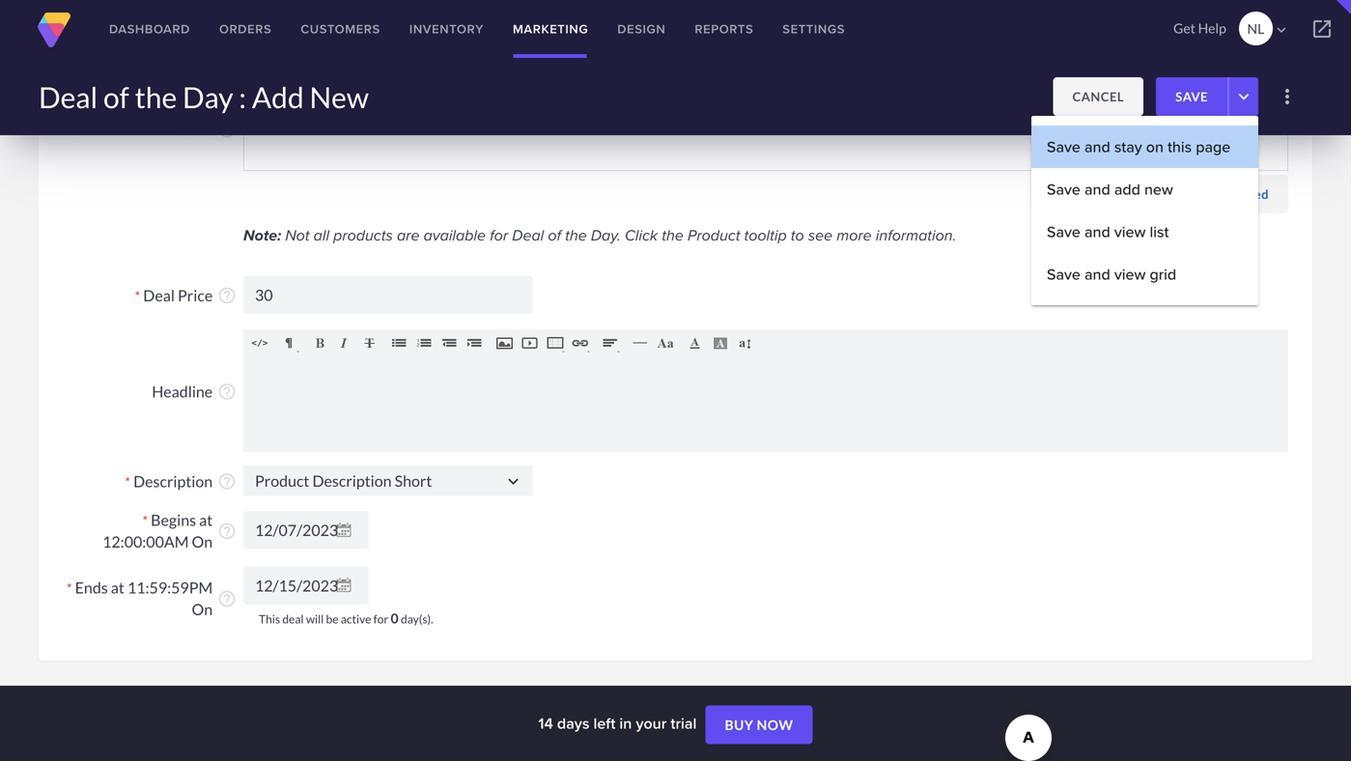 Task type: locate. For each thing, give the bounding box(es) containing it.
now
[[757, 717, 794, 733]]

this
[[259, 612, 280, 626]]

0 vertical spatial view
[[1115, 220, 1146, 243]]

for right available
[[490, 223, 508, 246]]

0 horizontal spatial deal
[[39, 80, 98, 114]]

on down 11:59:59pm
[[192, 600, 213, 619]]

product up new
[[361, 27, 414, 45]]

1 and from the top
[[1085, 135, 1111, 158]]

0 vertical spatial for
[[490, 223, 508, 246]]

more_vert
[[1276, 85, 1299, 108]]


[[503, 471, 524, 492]]

11:59:59pm
[[127, 578, 213, 597]]

at right ends
[[111, 578, 125, 597]]

2 vertical spatial deal
[[143, 286, 175, 305]]

more_vert button
[[1268, 77, 1307, 116]]

1 vertical spatial on
[[192, 600, 213, 619]]

* down deal of the day : add new
[[150, 122, 155, 138]]

3 and from the top
[[1085, 220, 1111, 243]]

2 and from the top
[[1085, 178, 1111, 200]]

dashboard link
[[95, 0, 205, 58]]

1 view from the top
[[1115, 220, 1146, 243]]

* left price
[[135, 288, 140, 304]]

MM/DD/YYYY text field
[[243, 511, 369, 549], [243, 567, 369, 605]]

* inside * product help_outline
[[150, 122, 155, 138]]

note:
[[243, 223, 281, 246]]

1 horizontal spatial of
[[548, 223, 561, 246]]

product
[[361, 27, 414, 45], [361, 77, 414, 94], [158, 120, 213, 139], [688, 223, 740, 246]]

sample product up new
[[304, 27, 414, 45]]

1 horizontal spatial for
[[490, 223, 508, 246]]

for left 0 on the left bottom of the page
[[374, 612, 389, 626]]

help
[[1198, 20, 1227, 36]]

and for grid
[[1085, 263, 1111, 285]]


[[1311, 17, 1334, 41]]

of
[[103, 80, 129, 114], [548, 223, 561, 246]]

0 horizontal spatial for
[[374, 612, 389, 626]]

view left grid
[[1115, 263, 1146, 285]]


[[1273, 21, 1291, 39]]

and for on
[[1085, 135, 1111, 158]]

save and view list
[[1047, 220, 1169, 243]]

of inside note: not all products are available for deal of the day. click the product tooltip to see more information.
[[548, 223, 561, 246]]

0 horizontal spatial at
[[111, 578, 125, 597]]

:
[[239, 80, 246, 114]]

product left tooltip
[[688, 223, 740, 246]]

help_outline right 11:59:59pm
[[217, 589, 237, 609]]

* inside * ends at 11:59:59pm on help_outline
[[67, 580, 72, 597]]

* for * product help_outline
[[150, 122, 155, 138]]

sample up new
[[304, 27, 357, 45]]

day.
[[591, 223, 621, 246]]

save for save and view list
[[1047, 220, 1081, 243]]

and
[[1085, 135, 1111, 158], [1085, 178, 1111, 200], [1085, 220, 1111, 243], [1085, 263, 1111, 285]]

1 vertical spatial sample product
[[304, 77, 414, 94]]

nl 
[[1248, 20, 1291, 39]]

save up 'save and view list' link
[[1047, 178, 1081, 200]]

cancel
[[1073, 89, 1125, 104]]

save down save and add new link
[[1047, 220, 1081, 243]]

save and view grid link
[[1047, 263, 1177, 285]]

ends
[[75, 578, 108, 597]]

* left 'description'
[[125, 474, 130, 490]]

day(s).
[[401, 612, 433, 626]]

* deal price help_outline
[[135, 286, 237, 306]]

* ends at 11:59:59pm on help_outline
[[67, 578, 237, 619]]

1 vertical spatial view
[[1115, 263, 1146, 285]]

1 vertical spatial sample
[[304, 77, 357, 94]]

sample
[[304, 27, 357, 45], [304, 77, 357, 94]]

for inside note: not all products are available for deal of the day. click the product tooltip to see more information.
[[490, 223, 508, 246]]

0 vertical spatial sample product
[[304, 27, 414, 45]]

help_outline inside * description help_outline
[[217, 472, 237, 491]]

0 vertical spatial on
[[192, 532, 213, 551]]

left
[[594, 712, 616, 735]]

save down save and view list
[[1047, 263, 1081, 285]]

1 horizontal spatial at
[[199, 511, 213, 530]]

settings
[[783, 20, 845, 38]]

orders
[[219, 20, 272, 38]]

and left stay
[[1085, 135, 1111, 158]]

and for new
[[1085, 178, 1111, 200]]

1 help_outline from the top
[[217, 120, 237, 139]]

of down the dashboard link
[[103, 80, 129, 114]]

tooltip
[[744, 223, 787, 246]]

at right begins
[[199, 511, 213, 530]]

* left ends
[[67, 580, 72, 597]]

1 on from the top
[[192, 532, 213, 551]]

and down save and add new link
[[1085, 220, 1111, 243]]

sample product down customers on the left top
[[304, 77, 414, 94]]

clear selected link
[[1162, 175, 1289, 213]]

on
[[192, 532, 213, 551], [192, 600, 213, 619]]

save
[[1176, 89, 1209, 104], [1047, 135, 1081, 158], [1047, 178, 1081, 200], [1047, 220, 1081, 243], [1047, 263, 1081, 285]]

* up 12:00:00am
[[142, 513, 148, 529]]

2 horizontal spatial the
[[662, 223, 684, 246]]

6 help_outline from the top
[[217, 589, 237, 609]]

1 vertical spatial for
[[374, 612, 389, 626]]

the up * product help_outline
[[135, 80, 177, 114]]

to
[[791, 223, 804, 246]]

2 view from the top
[[1115, 263, 1146, 285]]

this deal will be active for 0 day(s).
[[259, 610, 433, 626]]

more
[[837, 223, 872, 246]]

sample right add
[[304, 77, 357, 94]]

1 vertical spatial mm/dd/yyyy text field
[[243, 567, 369, 605]]

list
[[1150, 220, 1169, 243]]

on inside begins at 12:00:00am on
[[192, 532, 213, 551]]

cancel link
[[1053, 77, 1144, 116]]

1 vertical spatial of
[[548, 223, 561, 246]]

and left the add
[[1085, 178, 1111, 200]]

and down 'save and view list' link
[[1085, 263, 1111, 285]]

save up the this
[[1176, 89, 1209, 104]]

save and stay on this page link
[[1047, 135, 1231, 158]]

clear
[[1182, 186, 1214, 202]]

save down cancel link
[[1047, 135, 1081, 158]]

page
[[1196, 135, 1231, 158]]

price
[[178, 286, 213, 305]]

reports
[[695, 20, 754, 38]]

for
[[490, 223, 508, 246], [374, 612, 389, 626]]

0 vertical spatial at
[[199, 511, 213, 530]]

0 horizontal spatial the
[[135, 80, 177, 114]]

this
[[1168, 135, 1192, 158]]

the left day. on the top left of the page
[[565, 223, 587, 246]]

1 sample product from the top
[[304, 27, 414, 45]]

description
[[133, 472, 213, 491]]

*
[[150, 122, 155, 138], [135, 288, 140, 304], [125, 474, 130, 490], [142, 513, 148, 529], [67, 580, 72, 597]]

save and add new link
[[1047, 178, 1174, 200]]

be
[[326, 612, 339, 626]]

deal
[[39, 80, 98, 114], [512, 223, 544, 246], [143, 286, 175, 305]]

save for save and add new
[[1047, 178, 1081, 200]]

all
[[314, 223, 329, 246]]

buy now link
[[706, 706, 813, 744]]

add
[[252, 80, 304, 114]]

stay
[[1115, 135, 1143, 158]]

at inside * ends at 11:59:59pm on help_outline
[[111, 578, 125, 597]]

1 vertical spatial deal
[[512, 223, 544, 246]]

2 on from the top
[[192, 600, 213, 619]]

* inside '* deal price help_outline'
[[135, 288, 140, 304]]

0
[[391, 610, 399, 626]]

of left day. on the top left of the page
[[548, 223, 561, 246]]

4 help_outline from the top
[[217, 472, 237, 491]]

* inside * description help_outline
[[125, 474, 130, 490]]

sample product
[[304, 27, 414, 45], [304, 77, 414, 94]]

dashboard
[[109, 20, 190, 38]]

help_outline right price
[[217, 286, 237, 306]]

4 and from the top
[[1085, 263, 1111, 285]]

2 help_outline from the top
[[217, 286, 237, 306]]

the right click
[[662, 223, 684, 246]]

product down deal of the day : add new
[[158, 120, 213, 139]]

None text field
[[243, 276, 533, 314], [243, 465, 533, 496], [243, 276, 533, 314], [243, 465, 533, 496]]

help_outline
[[217, 120, 237, 139], [217, 286, 237, 306], [217, 382, 237, 401], [217, 472, 237, 491], [217, 522, 237, 541], [217, 589, 237, 609]]

1 horizontal spatial deal
[[143, 286, 175, 305]]

help_outline down the day at the left top
[[217, 120, 237, 139]]

save and add new
[[1047, 178, 1174, 200]]

help_outline right headline on the bottom of the page
[[217, 382, 237, 401]]

3 help_outline from the top
[[217, 382, 237, 401]]

on
[[1147, 135, 1164, 158]]

for inside this deal will be active for 0 day(s).
[[374, 612, 389, 626]]

0 vertical spatial sample
[[304, 27, 357, 45]]

1 vertical spatial at
[[111, 578, 125, 597]]

at
[[199, 511, 213, 530], [111, 578, 125, 597]]

2 horizontal spatial deal
[[512, 223, 544, 246]]

product inside note: not all products are available for deal of the day. click the product tooltip to see more information.
[[688, 223, 740, 246]]

0 horizontal spatial of
[[103, 80, 129, 114]]

help_outline right begins
[[217, 522, 237, 541]]

product inside * product help_outline
[[158, 120, 213, 139]]

begins
[[151, 511, 196, 530]]

on down begins
[[192, 532, 213, 551]]

deal inside note: not all products are available for deal of the day. click the product tooltip to see more information.
[[512, 223, 544, 246]]

0 vertical spatial mm/dd/yyyy text field
[[243, 511, 369, 549]]

in
[[620, 712, 632, 735]]

view left list
[[1115, 220, 1146, 243]]

help_outline right 'description'
[[217, 472, 237, 491]]

information.
[[876, 223, 957, 246]]

5 help_outline from the top
[[217, 522, 237, 541]]



Task type: describe. For each thing, give the bounding box(es) containing it.
get help
[[1174, 20, 1227, 36]]

help_outline inside headline help_outline
[[217, 382, 237, 401]]

see
[[808, 223, 833, 246]]

* for * deal price help_outline
[[135, 288, 140, 304]]

14
[[539, 712, 553, 735]]

* for * description help_outline
[[125, 474, 130, 490]]

products
[[333, 223, 393, 246]]

headline help_outline
[[152, 382, 237, 401]]

1 mm/dd/yyyy text field from the top
[[243, 511, 369, 549]]

2 sample from the top
[[304, 77, 357, 94]]

will
[[306, 612, 324, 626]]

 link
[[1294, 0, 1352, 58]]

design
[[618, 20, 666, 38]]

are
[[397, 223, 420, 246]]

trial
[[671, 712, 697, 735]]

save for save and view grid
[[1047, 263, 1081, 285]]

inventory
[[410, 20, 484, 38]]

your
[[636, 712, 667, 735]]

save for save and stay on this page
[[1047, 135, 1081, 158]]

* product help_outline
[[150, 120, 237, 139]]

save link
[[1157, 77, 1228, 116]]

deal
[[282, 612, 304, 626]]

buy now
[[725, 717, 794, 733]]

save and view list link
[[1047, 220, 1169, 243]]

14 days left in your trial
[[539, 712, 701, 735]]

active
[[341, 612, 371, 626]]

help_outline inside '* deal price help_outline'
[[217, 286, 237, 306]]

new
[[1145, 178, 1174, 200]]

days
[[557, 712, 590, 735]]

grid
[[1150, 263, 1177, 285]]

1 sample from the top
[[304, 27, 357, 45]]

help_outline inside * ends at 11:59:59pm on help_outline
[[217, 589, 237, 609]]

note: not all products are available for deal of the day. click the product tooltip to see more information.
[[243, 223, 957, 246]]

click
[[625, 223, 658, 246]]

2 sample product from the top
[[304, 77, 414, 94]]

save and view grid
[[1047, 263, 1177, 285]]

nl
[[1248, 20, 1265, 37]]

day
[[183, 80, 233, 114]]

customers
[[301, 20, 381, 38]]

and for list
[[1085, 220, 1111, 243]]

0 vertical spatial of
[[103, 80, 129, 114]]

on inside * ends at 11:59:59pm on help_outline
[[192, 600, 213, 619]]

product down customers on the left top
[[361, 77, 414, 94]]

available
[[424, 223, 486, 246]]

buy
[[725, 717, 754, 733]]

2 mm/dd/yyyy text field from the top
[[243, 567, 369, 605]]

1 horizontal spatial the
[[565, 223, 587, 246]]

get
[[1174, 20, 1196, 36]]

selected
[[1217, 186, 1269, 202]]

* for *
[[142, 513, 148, 529]]

clear selected
[[1182, 186, 1269, 202]]

add
[[1115, 178, 1141, 200]]

view for list
[[1115, 220, 1146, 243]]

help_outline inside * product help_outline
[[217, 120, 237, 139]]

begins at 12:00:00am on
[[103, 511, 213, 551]]

marketing
[[513, 20, 589, 38]]

12:00:00am
[[103, 532, 189, 551]]

view for grid
[[1115, 263, 1146, 285]]

new
[[310, 80, 369, 114]]

* for * ends at 11:59:59pm on help_outline
[[67, 580, 72, 597]]

headline
[[152, 382, 213, 401]]

deal of the day : add new
[[39, 80, 369, 114]]

* description help_outline
[[125, 472, 237, 491]]

save and stay on this page
[[1047, 135, 1231, 158]]

not
[[285, 223, 310, 246]]

at inside begins at 12:00:00am on
[[199, 511, 213, 530]]

deal inside '* deal price help_outline'
[[143, 286, 175, 305]]

save for save
[[1176, 89, 1209, 104]]

0 vertical spatial deal
[[39, 80, 98, 114]]



Task type: vqa. For each thing, say whether or not it's contained in the screenshot.
the and for list
yes



